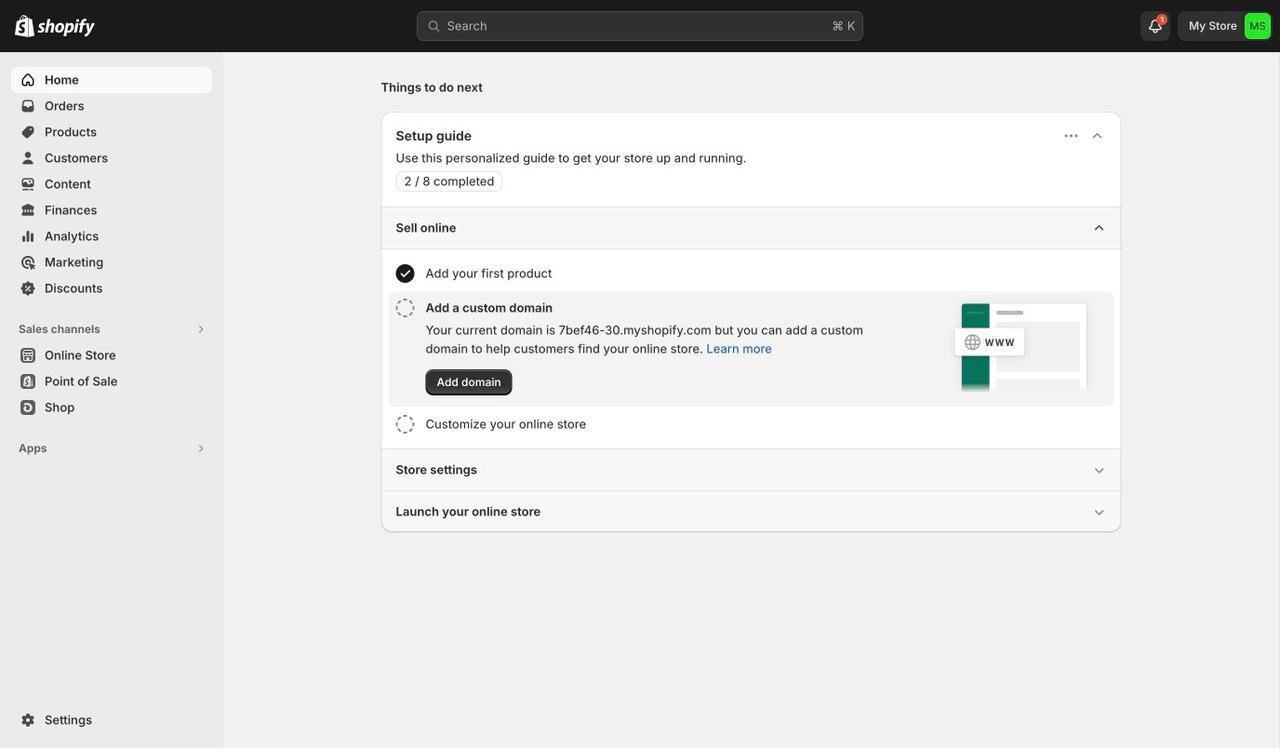 Task type: locate. For each thing, give the bounding box(es) containing it.
setup guide region
[[381, 112, 1122, 532]]

shopify image
[[15, 15, 34, 37], [37, 18, 95, 37]]

sell online group
[[381, 207, 1122, 449]]

1 horizontal spatial shopify image
[[37, 18, 95, 37]]

customize your online store group
[[389, 408, 1114, 441]]



Task type: vqa. For each thing, say whether or not it's contained in the screenshot.
the Setup guide region
yes



Task type: describe. For each thing, give the bounding box(es) containing it.
my store image
[[1245, 13, 1271, 39]]

mark customize your online store as done image
[[396, 415, 415, 434]]

add your first product group
[[389, 257, 1114, 290]]

0 horizontal spatial shopify image
[[15, 15, 34, 37]]

mark add a custom domain as done image
[[396, 299, 415, 317]]

add a custom domain group
[[389, 291, 1114, 407]]

mark add your first product as not done image
[[396, 264, 415, 283]]

guide categories group
[[381, 207, 1122, 532]]



